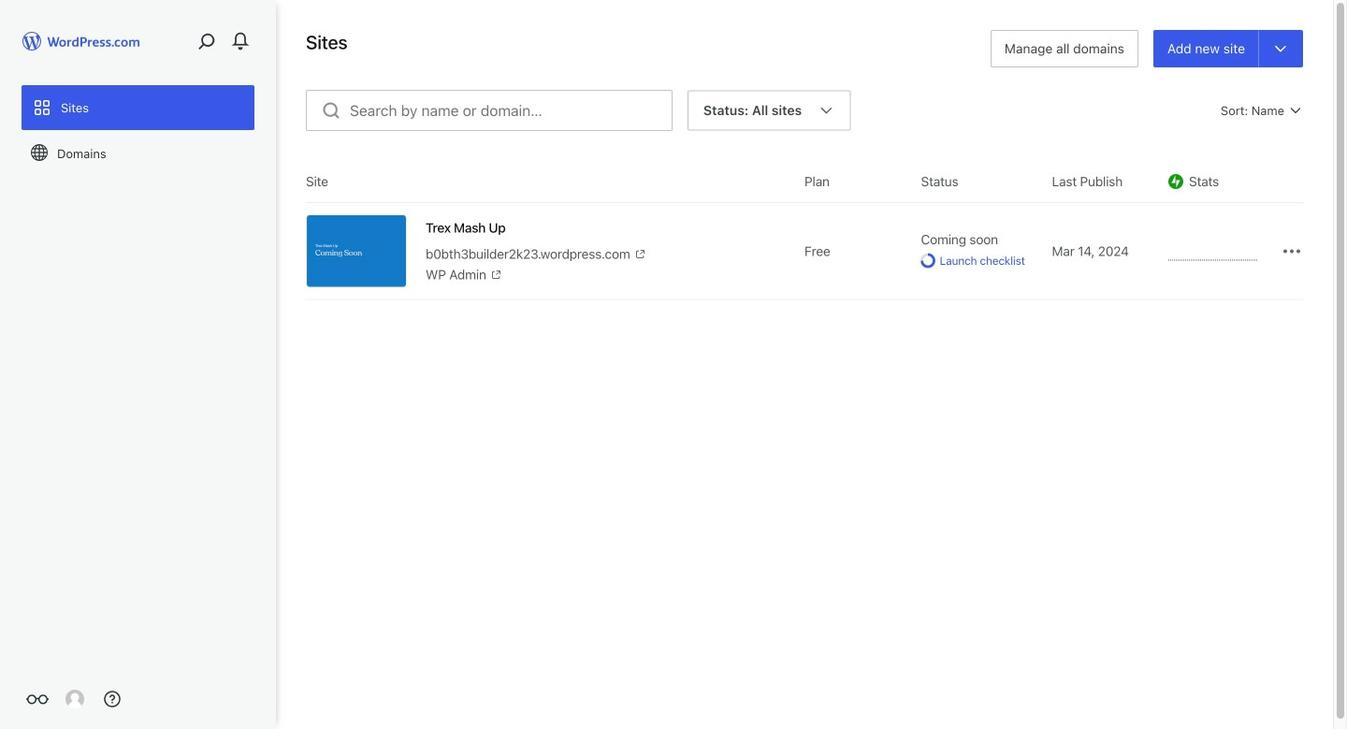 Task type: locate. For each thing, give the bounding box(es) containing it.
sorting by name. switch sorting mode image
[[1289, 103, 1304, 118]]

highest hourly views 0 image
[[1169, 248, 1258, 260]]

bob builder image
[[66, 690, 84, 709]]

reader image
[[26, 688, 49, 710]]

toggle menu image
[[1273, 40, 1290, 57]]

None search field
[[306, 90, 673, 131]]

site actions image
[[1281, 240, 1304, 262]]



Task type: vqa. For each thing, say whether or not it's contained in the screenshot.
"Bob Builder" ICON on the bottom left
yes



Task type: describe. For each thing, give the bounding box(es) containing it.
displaying all sites. element
[[704, 92, 802, 129]]

Search search field
[[350, 91, 672, 130]]

visit wp admin image
[[490, 268, 503, 281]]



